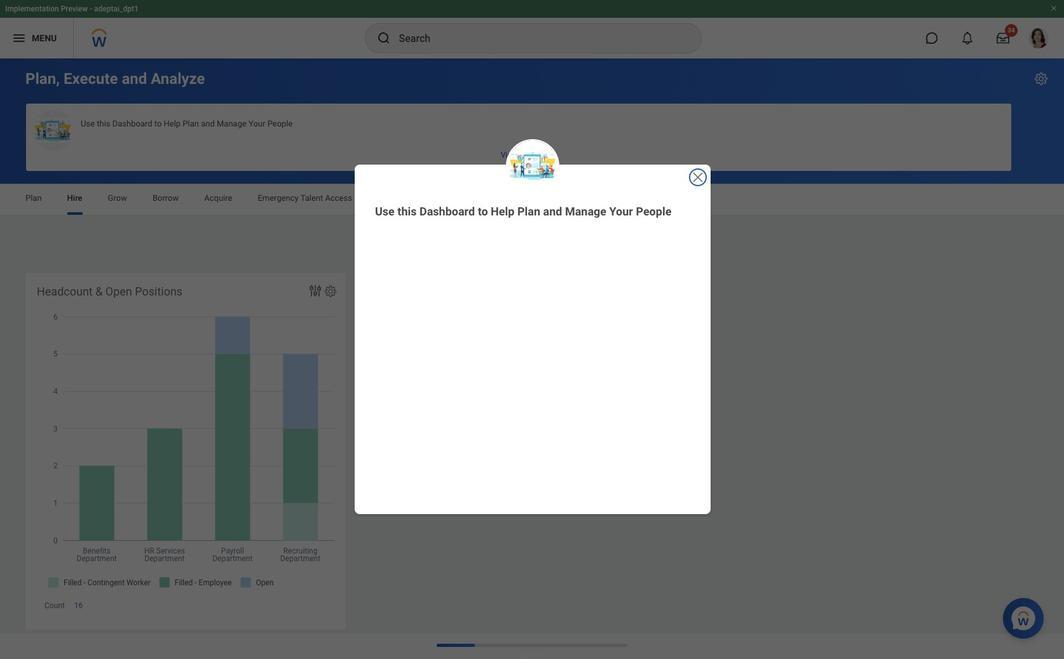 Task type: vqa. For each thing, say whether or not it's contained in the screenshot.
middle and
yes



Task type: describe. For each thing, give the bounding box(es) containing it.
plan,
[[25, 70, 60, 88]]

dashboard inside use this dashboard to help plan and manage your people button
[[112, 119, 152, 128]]

access
[[325, 193, 352, 203]]

emergency talent access
[[258, 193, 352, 203]]

implementation preview -   adeptai_dpt1 banner
[[0, 0, 1065, 59]]

profile logan mcneil element
[[1021, 24, 1057, 52]]

plan, execute and analyze main content
[[0, 59, 1065, 631]]

headcount
[[37, 262, 93, 276]]

1 vertical spatial use
[[375, 205, 395, 218]]

2 vertical spatial and
[[544, 205, 563, 218]]

1 horizontal spatial this
[[398, 205, 417, 218]]

positions
[[135, 262, 183, 276]]

and inside use this dashboard to help plan and manage your people button
[[201, 119, 215, 128]]

tab list inside plan, execute and analyze main content
[[13, 184, 1052, 215]]

0 horizontal spatial and
[[122, 70, 147, 88]]

execute
[[64, 70, 118, 88]]

configure this page image
[[1034, 71, 1049, 87]]

16 button
[[74, 578, 85, 589]]

1 vertical spatial people
[[636, 205, 672, 218]]

help inside button
[[164, 119, 181, 128]]

1 horizontal spatial your
[[610, 205, 633, 218]]

2 horizontal spatial plan
[[518, 205, 541, 218]]

&
[[96, 262, 103, 276]]

to inside button
[[154, 119, 162, 128]]

1 vertical spatial plan
[[25, 193, 42, 203]]

inbox large image
[[997, 32, 1010, 45]]

16
[[74, 579, 83, 588]]

analyze
[[151, 70, 205, 88]]

1 horizontal spatial to
[[478, 205, 488, 218]]

1 vertical spatial manage
[[565, 205, 607, 218]]

this inside use this dashboard to help plan and manage your people button
[[97, 119, 110, 128]]

emergency
[[258, 193, 299, 203]]

headcount & open positions element
[[25, 250, 346, 631]]

plan, execute and analyze
[[25, 70, 205, 88]]

use inside button
[[81, 119, 95, 128]]



Task type: locate. For each thing, give the bounding box(es) containing it.
to
[[154, 119, 162, 128], [478, 205, 488, 218]]

implementation preview -   adeptai_dpt1
[[5, 4, 139, 13]]

0 horizontal spatial use
[[81, 119, 95, 128]]

use this dashboard to help plan and manage your people inside button
[[81, 119, 293, 128]]

1 vertical spatial your
[[610, 205, 633, 218]]

0 vertical spatial use this dashboard to help plan and manage your people
[[81, 119, 293, 128]]

0 vertical spatial this
[[97, 119, 110, 128]]

1 vertical spatial this
[[398, 205, 417, 218]]

0 vertical spatial your
[[249, 119, 265, 128]]

manage inside button
[[217, 119, 247, 128]]

1 horizontal spatial dashboard
[[420, 205, 475, 218]]

preview
[[61, 4, 88, 13]]

0 vertical spatial use
[[81, 119, 95, 128]]

0 vertical spatial people
[[268, 119, 293, 128]]

your inside button
[[249, 119, 265, 128]]

1 horizontal spatial use
[[375, 205, 395, 218]]

1 vertical spatial dashboard
[[420, 205, 475, 218]]

0 horizontal spatial people
[[268, 119, 293, 128]]

talent
[[301, 193, 323, 203]]

0 horizontal spatial to
[[154, 119, 162, 128]]

your
[[249, 119, 265, 128], [610, 205, 633, 218]]

search image
[[376, 31, 391, 46]]

plan
[[183, 119, 199, 128], [25, 193, 42, 203], [518, 205, 541, 218]]

0 horizontal spatial dashboard
[[112, 119, 152, 128]]

1 vertical spatial and
[[201, 119, 215, 128]]

acquire
[[204, 193, 232, 203]]

use this dashboard to help plan and manage your people
[[81, 119, 293, 128], [375, 205, 672, 218]]

notifications large image
[[962, 32, 974, 45]]

1 vertical spatial help
[[491, 205, 515, 218]]

grow
[[108, 193, 127, 203]]

0 horizontal spatial plan
[[25, 193, 42, 203]]

close environment banner image
[[1051, 4, 1058, 12]]

1 vertical spatial use this dashboard to help plan and manage your people
[[375, 205, 672, 218]]

0 vertical spatial help
[[164, 119, 181, 128]]

hire
[[67, 193, 82, 203]]

-
[[90, 4, 92, 13]]

0 horizontal spatial use this dashboard to help plan and manage your people
[[81, 119, 293, 128]]

plan inside button
[[183, 119, 199, 128]]

and
[[122, 70, 147, 88], [201, 119, 215, 128], [544, 205, 563, 218]]

tab list containing plan
[[13, 184, 1052, 215]]

borrow
[[153, 193, 179, 203]]

tab list
[[13, 184, 1052, 215]]

0 vertical spatial plan
[[183, 119, 199, 128]]

2 horizontal spatial and
[[544, 205, 563, 218]]

0 horizontal spatial manage
[[217, 119, 247, 128]]

0 vertical spatial dashboard
[[112, 119, 152, 128]]

0 horizontal spatial your
[[249, 119, 265, 128]]

2 vertical spatial plan
[[518, 205, 541, 218]]

adeptai_dpt1
[[94, 4, 139, 13]]

0 vertical spatial and
[[122, 70, 147, 88]]

0 horizontal spatial this
[[97, 119, 110, 128]]

1 horizontal spatial plan
[[183, 119, 199, 128]]

count
[[45, 579, 65, 588]]

1 horizontal spatial manage
[[565, 205, 607, 218]]

0 horizontal spatial help
[[164, 119, 181, 128]]

implementation
[[5, 4, 59, 13]]

0 vertical spatial to
[[154, 119, 162, 128]]

1 horizontal spatial people
[[636, 205, 672, 218]]

manage
[[217, 119, 247, 128], [565, 205, 607, 218]]

1 horizontal spatial use this dashboard to help plan and manage your people
[[375, 205, 672, 218]]

headcount & open positions
[[37, 262, 183, 276]]

people
[[268, 119, 293, 128], [636, 205, 672, 218]]

this
[[97, 119, 110, 128], [398, 205, 417, 218]]

open
[[105, 262, 132, 276]]

close image
[[691, 170, 706, 185]]

use
[[81, 119, 95, 128], [375, 205, 395, 218]]

1 vertical spatial to
[[478, 205, 488, 218]]

1 horizontal spatial and
[[201, 119, 215, 128]]

1 horizontal spatial help
[[491, 205, 515, 218]]

help
[[164, 119, 181, 128], [491, 205, 515, 218]]

dashboard
[[112, 119, 152, 128], [420, 205, 475, 218]]

use this dashboard to help plan and manage your people button
[[26, 104, 1012, 171]]

0 vertical spatial manage
[[217, 119, 247, 128]]

people inside button
[[268, 119, 293, 128]]



